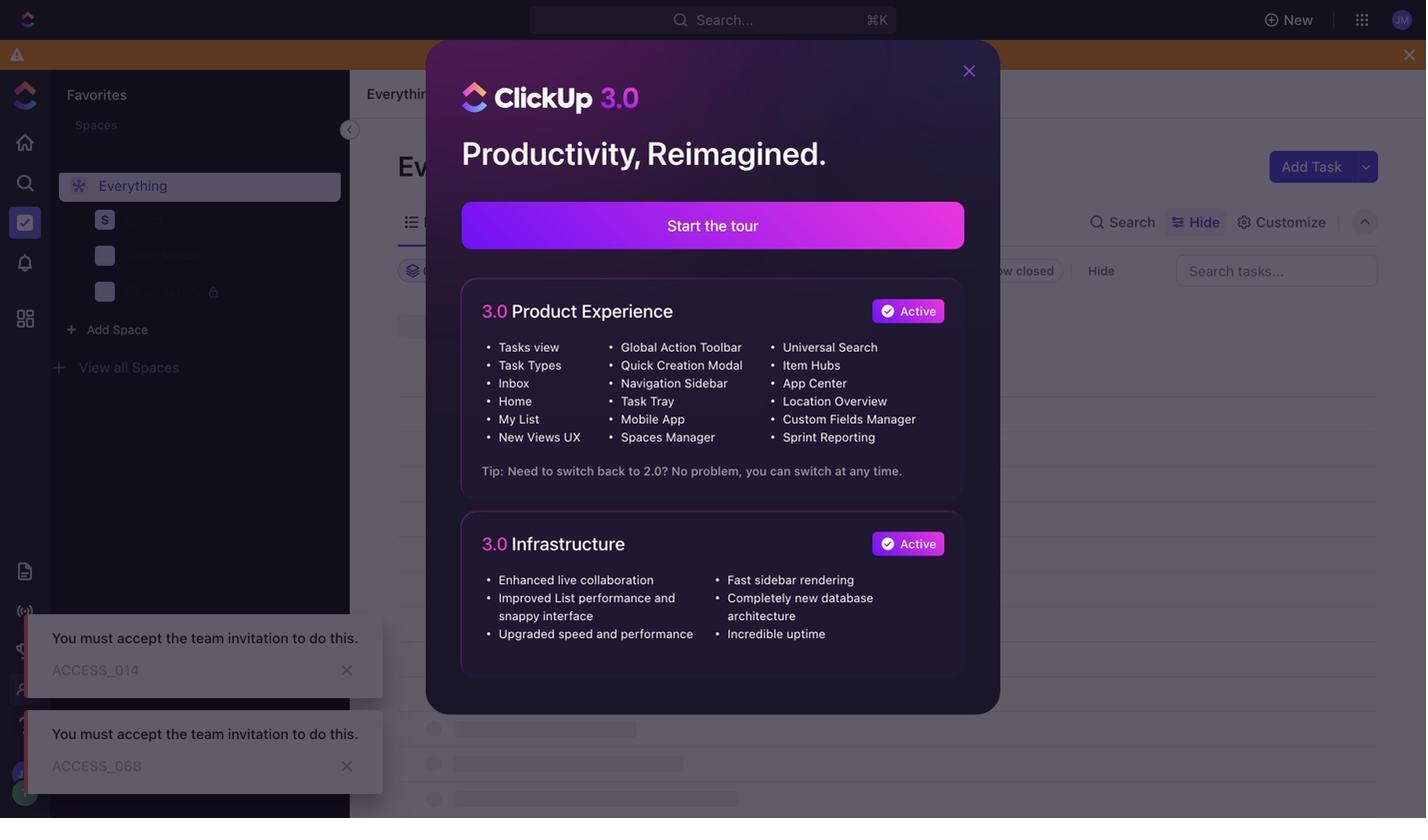 Task type: describe. For each thing, give the bounding box(es) containing it.
search...
[[697, 11, 754, 28]]

global
[[621, 340, 657, 354]]

task inside 'button'
[[1312, 158, 1342, 175]]

do you want to enable browser notifications? enable hide this
[[501, 46, 925, 63]]

live
[[558, 573, 577, 587]]

custom fields manager new views ux
[[499, 412, 916, 444]]

location
[[783, 394, 831, 408]]

interface
[[543, 609, 593, 623]]

s
[[101, 213, 109, 227]]

invitation for access_014
[[228, 630, 289, 647]]

want
[[551, 46, 583, 63]]

hide inside dropdown button
[[1190, 214, 1220, 230]]

productivity, reimagined. dialog
[[426, 40, 1001, 715]]

3.0 infrastructure
[[482, 533, 625, 555]]

custom
[[783, 412, 827, 426]]

start the tour
[[668, 217, 759, 234]]

accept for access_068
[[117, 726, 162, 743]]

productivity,
[[462, 134, 640, 172]]

fast
[[728, 573, 751, 587]]

assignees button
[[859, 259, 952, 283]]

enhanced
[[499, 573, 555, 587]]

add task
[[1282, 158, 1342, 175]]

start
[[668, 217, 701, 234]]

tip: need to switch back to 2.0? no problem, you can switch at any time.
[[482, 464, 903, 478]]

customize button
[[1230, 208, 1332, 236]]

enhanced live collaboration
[[499, 573, 654, 587]]

upgraded
[[499, 627, 555, 641]]

manager inside custom fields manager new views ux
[[867, 412, 916, 426]]

navigation sidebar
[[621, 376, 728, 390]]

0 horizontal spatial manager
[[666, 430, 715, 444]]

quick creation modal
[[621, 358, 743, 372]]

collaboration
[[580, 573, 654, 587]]

sidebar
[[685, 376, 728, 390]]

view all spaces link
[[79, 359, 179, 376]]

need
[[508, 464, 538, 478]]

toolbar
[[700, 340, 742, 354]]

0 horizontal spatial hide
[[866, 46, 897, 63]]

do for access_068
[[309, 726, 326, 743]]

0 horizontal spatial list
[[424, 214, 448, 230]]

speed
[[558, 627, 593, 641]]

search inside button
[[1110, 214, 1156, 230]]

performance inside fast sidebar rendering improved list performance and snappy interface
[[579, 591, 651, 605]]

my
[[499, 412, 516, 426]]

space, , element
[[95, 210, 115, 230]]

architecture
[[728, 609, 796, 623]]

user group image
[[97, 250, 112, 262]]

you inside the productivity, reimagined. dialog
[[746, 464, 767, 478]]

sprint reporting
[[783, 430, 876, 444]]

hubs
[[811, 358, 841, 372]]

browser
[[652, 46, 705, 63]]

team for access_068
[[191, 726, 224, 743]]

calendar
[[561, 214, 620, 230]]

active for 3.0 infrastructure
[[901, 537, 937, 551]]

task inside universal search task types
[[499, 358, 525, 372]]

infrastructure
[[512, 533, 625, 555]]

modal
[[708, 358, 743, 372]]

team for access_014
[[191, 630, 224, 647]]

do for access_014
[[309, 630, 326, 647]]

universal
[[783, 340, 835, 354]]

calendar link
[[557, 208, 620, 236]]

and for speed
[[596, 627, 617, 641]]

and for performance
[[655, 591, 676, 605]]

this
[[901, 46, 925, 63]]

no
[[672, 464, 688, 478]]

view
[[534, 340, 560, 354]]

item
[[783, 358, 808, 372]]

hide button
[[1080, 259, 1123, 283]]

team
[[124, 248, 157, 263]]

productivity, reimagined.
[[462, 134, 827, 172]]

completely new database architecture upgraded speed and performance
[[499, 591, 874, 641]]

all
[[114, 359, 128, 376]]

list inside location overview my list
[[519, 412, 540, 426]]

observatory link
[[124, 276, 316, 308]]

overview
[[835, 394, 887, 408]]

location overview my list
[[499, 394, 887, 426]]

fields
[[830, 412, 863, 426]]

mobile app
[[621, 412, 685, 426]]

types
[[528, 358, 562, 372]]

assignees
[[884, 264, 943, 278]]

start the tour button
[[462, 202, 965, 249]]

board
[[485, 214, 524, 230]]

new button
[[1256, 4, 1325, 36]]

universal search task types
[[499, 340, 878, 372]]

any
[[850, 464, 870, 478]]

enable
[[604, 46, 648, 63]]

database
[[822, 591, 874, 605]]

notifications?
[[709, 46, 798, 63]]

tray
[[650, 394, 675, 408]]

2 vertical spatial task
[[621, 394, 647, 408]]

reporting
[[820, 430, 876, 444]]

hide inside button
[[1088, 264, 1115, 278]]

Search tasks... text field
[[1178, 256, 1377, 286]]

global action toolbar
[[621, 340, 742, 354]]



Task type: vqa. For each thing, say whether or not it's contained in the screenshot.
A
no



Task type: locate. For each thing, give the bounding box(es) containing it.
you
[[523, 46, 547, 63], [746, 464, 767, 478]]

0 vertical spatial search
[[1110, 214, 1156, 230]]

favorites
[[67, 86, 127, 103]]

0 horizontal spatial task
[[499, 358, 525, 372]]

product
[[512, 300, 577, 322]]

center
[[809, 376, 847, 390]]

2 you must accept the team invitation to do this. from the top
[[52, 726, 359, 743]]

0 vertical spatial you
[[523, 46, 547, 63]]

0 vertical spatial you
[[52, 630, 77, 647]]

1 vertical spatial 3.0
[[482, 533, 508, 555]]

space for add space
[[113, 323, 148, 337]]

1 horizontal spatial everything link
[[362, 82, 443, 106]]

1 vertical spatial this.
[[330, 726, 359, 743]]

spaces manager
[[621, 430, 715, 444]]

back
[[597, 464, 625, 478]]

0 vertical spatial active
[[901, 304, 937, 318]]

this. for access_014
[[330, 630, 359, 647]]

1 must from the top
[[80, 630, 113, 647]]

hide left the customize button
[[1190, 214, 1220, 230]]

2 3.0 from the top
[[482, 533, 508, 555]]

board link
[[481, 208, 524, 236]]

sidebar
[[755, 573, 797, 587]]

must for access_068
[[80, 726, 113, 743]]

2 must from the top
[[80, 726, 113, 743]]

2 accept from the top
[[117, 726, 162, 743]]

0 vertical spatial list
[[424, 214, 448, 230]]

2 vertical spatial hide
[[1088, 264, 1115, 278]]

1 switch from the left
[[557, 464, 594, 478]]

must for access_014
[[80, 630, 113, 647]]

1 vertical spatial accept
[[117, 726, 162, 743]]

0 horizontal spatial and
[[596, 627, 617, 641]]

search up hubs
[[839, 340, 878, 354]]

1 horizontal spatial task
[[621, 394, 647, 408]]

1 vertical spatial team
[[191, 726, 224, 743]]

manager
[[867, 412, 916, 426], [666, 430, 715, 444]]

customize
[[1256, 214, 1326, 230]]

0 vertical spatial invitation
[[228, 630, 289, 647]]

everything
[[367, 85, 438, 102], [398, 149, 540, 182], [99, 177, 168, 194]]

0 vertical spatial team
[[191, 630, 224, 647]]

add space
[[87, 323, 148, 337]]

0 vertical spatial the
[[705, 217, 727, 234]]

active for 3.0 product experience
[[901, 304, 937, 318]]

3.0 product experience
[[482, 300, 673, 322]]

team space
[[124, 248, 199, 263]]

task up mobile
[[621, 394, 647, 408]]

this. for access_068
[[330, 726, 359, 743]]

list right my
[[519, 412, 540, 426]]

2 vertical spatial space
[[113, 323, 148, 337]]

tour
[[731, 217, 759, 234]]

spaces link
[[51, 123, 115, 140]]

1 vertical spatial app
[[662, 412, 685, 426]]

search button
[[1084, 208, 1162, 236]]

you must accept the team invitation to do this.
[[52, 630, 359, 647], [52, 726, 359, 743]]

do
[[501, 46, 520, 63]]

invitation
[[228, 630, 289, 647], [228, 726, 289, 743]]

1 vertical spatial do
[[309, 726, 326, 743]]

0 vertical spatial manager
[[867, 412, 916, 426]]

the for access_068
[[166, 726, 187, 743]]

spaces inside the productivity, reimagined. dialog
[[621, 430, 663, 444]]

0 vertical spatial accept
[[117, 630, 162, 647]]

2 team from the top
[[191, 726, 224, 743]]

incredible
[[728, 627, 783, 641]]

1 vertical spatial everything link
[[59, 170, 341, 202]]

1 3.0 from the top
[[482, 300, 508, 322]]

you must accept the team invitation to do this. for access_014
[[52, 630, 359, 647]]

0 vertical spatial do
[[309, 630, 326, 647]]

1 horizontal spatial hide
[[1088, 264, 1115, 278]]

rendering
[[800, 573, 854, 587]]

you must accept the team invitation to do this. for access_068
[[52, 726, 359, 743]]

0 vertical spatial hide
[[866, 46, 897, 63]]

1 horizontal spatial switch
[[794, 464, 832, 478]]

1 vertical spatial new
[[499, 430, 524, 444]]

1 horizontal spatial and
[[655, 591, 676, 605]]

task
[[1312, 158, 1342, 175], [499, 358, 525, 372], [621, 394, 647, 408]]

the inside button
[[705, 217, 727, 234]]

space
[[124, 212, 162, 227], [161, 248, 199, 263], [113, 323, 148, 337]]

0 vertical spatial you must accept the team invitation to do this.
[[52, 630, 359, 647]]

add for add space
[[87, 323, 109, 337]]

active down "time."
[[901, 537, 937, 551]]

2 horizontal spatial hide
[[1190, 214, 1220, 230]]

2 this. from the top
[[330, 726, 359, 743]]

manager down location overview my list
[[666, 430, 715, 444]]

switch left at
[[794, 464, 832, 478]]

0 horizontal spatial new
[[499, 430, 524, 444]]

1 accept from the top
[[117, 630, 162, 647]]

1 you must accept the team invitation to do this. from the top
[[52, 630, 359, 647]]

team
[[191, 630, 224, 647], [191, 726, 224, 743]]

1 horizontal spatial app
[[783, 376, 806, 390]]

time.
[[874, 464, 903, 478]]

active
[[901, 304, 937, 318], [901, 537, 937, 551]]

0 horizontal spatial everything link
[[59, 170, 341, 202]]

access_014
[[52, 662, 139, 679]]

0 vertical spatial app
[[783, 376, 806, 390]]

1 vertical spatial space
[[161, 248, 199, 263]]

task up inbox
[[499, 358, 525, 372]]

switch down ux
[[557, 464, 594, 478]]

accept up access_068
[[117, 726, 162, 743]]

and inside fast sidebar rendering improved list performance and snappy interface
[[655, 591, 676, 605]]

2 vertical spatial list
[[555, 591, 575, 605]]

improved
[[499, 591, 551, 605]]

and
[[655, 591, 676, 605], [596, 627, 617, 641]]

2 switch from the left
[[794, 464, 832, 478]]

1 this. from the top
[[330, 630, 359, 647]]

1 vertical spatial manager
[[666, 430, 715, 444]]

1 team from the top
[[191, 630, 224, 647]]

1 vertical spatial list
[[519, 412, 540, 426]]

team space link
[[124, 240, 316, 272]]

views
[[527, 430, 561, 444]]

1 horizontal spatial list
[[519, 412, 540, 426]]

0 horizontal spatial search
[[839, 340, 878, 354]]

1 vertical spatial the
[[166, 630, 187, 647]]

must up access_068
[[80, 726, 113, 743]]

app center home
[[499, 376, 847, 408]]

spaces
[[75, 118, 117, 132], [67, 123, 115, 140], [132, 359, 179, 376], [621, 430, 663, 444]]

add up customize at the top
[[1282, 158, 1308, 175]]

you right do
[[523, 46, 547, 63]]

globe image
[[99, 286, 111, 298]]

view all spaces
[[79, 359, 179, 376]]

1 vertical spatial must
[[80, 726, 113, 743]]

1 do from the top
[[309, 630, 326, 647]]

1 you from the top
[[52, 630, 77, 647]]

1 vertical spatial task
[[499, 358, 525, 372]]

you for access_014
[[52, 630, 77, 647]]

task up customize at the top
[[1312, 158, 1342, 175]]

uptime
[[787, 627, 826, 641]]

0 vertical spatial everything link
[[362, 82, 443, 106]]

performance
[[579, 591, 651, 605], [621, 627, 693, 641]]

2 vertical spatial the
[[166, 726, 187, 743]]

1 horizontal spatial new
[[1284, 11, 1313, 28]]

0 horizontal spatial add
[[87, 323, 109, 337]]

1 invitation from the top
[[228, 630, 289, 647]]

active down assignees
[[901, 304, 937, 318]]

1 vertical spatial add
[[87, 323, 109, 337]]

reimagined.
[[647, 134, 827, 172]]

0 vertical spatial must
[[80, 630, 113, 647]]

1 vertical spatial performance
[[621, 627, 693, 641]]

you up access_068
[[52, 726, 77, 743]]

navigation
[[621, 376, 681, 390]]

app inside app center home
[[783, 376, 806, 390]]

0 horizontal spatial you
[[523, 46, 547, 63]]

accept for access_014
[[117, 630, 162, 647]]

the for access_014
[[166, 630, 187, 647]]

2 do from the top
[[309, 726, 326, 743]]

accept
[[117, 630, 162, 647], [117, 726, 162, 743]]

completely
[[728, 591, 792, 605]]

inbox
[[499, 376, 529, 390]]

you for access_068
[[52, 726, 77, 743]]

tip:
[[482, 464, 504, 478]]

performance inside "completely new database architecture upgraded speed and performance"
[[621, 627, 693, 641]]

new inside new button
[[1284, 11, 1313, 28]]

hide
[[866, 46, 897, 63], [1190, 214, 1220, 230], [1088, 264, 1115, 278]]

space right team at the left of page
[[161, 248, 199, 263]]

access_068
[[52, 758, 142, 775]]

you left can
[[746, 464, 767, 478]]

add for add task
[[1282, 158, 1308, 175]]

search up hide button
[[1110, 214, 1156, 230]]

creation
[[657, 358, 705, 372]]

sprint
[[783, 430, 817, 444]]

list left board link
[[424, 214, 448, 230]]

0 vertical spatial 3.0
[[482, 300, 508, 322]]

0 horizontal spatial app
[[662, 412, 685, 426]]

2 you from the top
[[52, 726, 77, 743]]

1 vertical spatial you
[[746, 464, 767, 478]]

2 horizontal spatial list
[[555, 591, 575, 605]]

1 horizontal spatial manager
[[867, 412, 916, 426]]

1 horizontal spatial add
[[1282, 158, 1308, 175]]

add
[[1282, 158, 1308, 175], [87, 323, 109, 337]]

2.0?
[[644, 464, 668, 478]]

new inside custom fields manager new views ux
[[499, 430, 524, 444]]

ux
[[564, 430, 581, 444]]

problem,
[[691, 464, 743, 478]]

2 active from the top
[[901, 537, 937, 551]]

at
[[835, 464, 846, 478]]

accept up access_014
[[117, 630, 162, 647]]

0 horizontal spatial switch
[[557, 464, 594, 478]]

add up view
[[87, 323, 109, 337]]

1 vertical spatial hide
[[1190, 214, 1220, 230]]

list inside fast sidebar rendering improved list performance and snappy interface
[[555, 591, 575, 605]]

3.0 for 3.0 product experience
[[482, 300, 508, 322]]

app up spaces manager
[[662, 412, 685, 426]]

1 horizontal spatial you
[[746, 464, 767, 478]]

1 horizontal spatial search
[[1110, 214, 1156, 230]]

favorites button
[[67, 86, 127, 103]]

list down live at the left of the page
[[555, 591, 575, 605]]

0 vertical spatial this.
[[330, 630, 359, 647]]

new
[[795, 591, 818, 605]]

hide left this
[[866, 46, 897, 63]]

tasks
[[499, 340, 531, 354]]

item hubs inbox
[[499, 358, 841, 390]]

1 vertical spatial search
[[839, 340, 878, 354]]

the
[[705, 217, 727, 234], [166, 630, 187, 647], [166, 726, 187, 743]]

1 vertical spatial and
[[596, 627, 617, 641]]

experience
[[582, 300, 673, 322]]

task tray
[[621, 394, 675, 408]]

hide button
[[1166, 208, 1226, 236]]

1 vertical spatial you must accept the team invitation to do this.
[[52, 726, 359, 743]]

2 invitation from the top
[[228, 726, 289, 743]]

search inside universal search task types
[[839, 340, 878, 354]]

must up access_014
[[80, 630, 113, 647]]

invitation for access_068
[[228, 726, 289, 743]]

3.0 up tasks
[[482, 300, 508, 322]]

space for team space
[[161, 248, 199, 263]]

1 vertical spatial active
[[901, 537, 937, 551]]

you up access_014
[[52, 630, 77, 647]]

⌘k
[[867, 11, 889, 28]]

0 vertical spatial add
[[1282, 158, 1308, 175]]

mobile
[[621, 412, 659, 426]]

3.0 up "enhanced"
[[482, 533, 508, 555]]

0 vertical spatial task
[[1312, 158, 1342, 175]]

can
[[770, 464, 791, 478]]

observatory
[[124, 284, 201, 299]]

0 vertical spatial new
[[1284, 11, 1313, 28]]

1 active from the top
[[901, 304, 937, 318]]

3.0 for 3.0 infrastructure
[[482, 533, 508, 555]]

app
[[783, 376, 806, 390], [662, 412, 685, 426]]

app down item at the right
[[783, 376, 806, 390]]

add inside 'add task' 'button'
[[1282, 158, 1308, 175]]

0 vertical spatial and
[[655, 591, 676, 605]]

0 vertical spatial space
[[124, 212, 162, 227]]

hide down search button at the right of the page
[[1088, 264, 1115, 278]]

do
[[309, 630, 326, 647], [309, 726, 326, 743]]

space up team at the left of page
[[124, 212, 162, 227]]

1 vertical spatial invitation
[[228, 726, 289, 743]]

2 horizontal spatial task
[[1312, 158, 1342, 175]]

new
[[1284, 11, 1313, 28], [499, 430, 524, 444]]

action
[[661, 340, 697, 354]]

list
[[424, 214, 448, 230], [519, 412, 540, 426], [555, 591, 575, 605]]

manager down overview
[[867, 412, 916, 426]]

1 vertical spatial you
[[52, 726, 77, 743]]

0 vertical spatial performance
[[579, 591, 651, 605]]

performance down fast sidebar rendering improved list performance and snappy interface
[[621, 627, 693, 641]]

and inside "completely new database architecture upgraded speed and performance"
[[596, 627, 617, 641]]

performance down collaboration
[[579, 591, 651, 605]]

enable
[[812, 46, 856, 63]]

space up view all spaces link
[[113, 323, 148, 337]]



